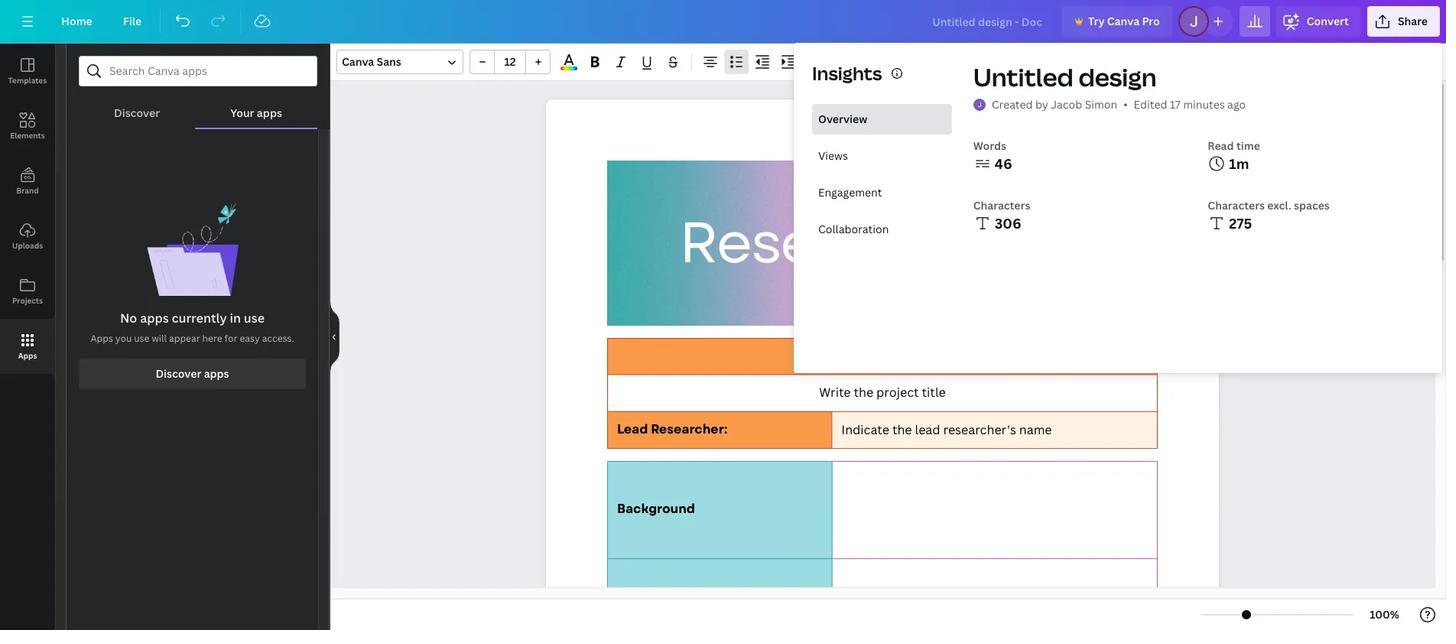 Task type: describe. For each thing, give the bounding box(es) containing it.
sans
[[377, 54, 401, 69]]

pro
[[1142, 14, 1160, 28]]

275
[[1229, 214, 1252, 232]]

here
[[202, 332, 222, 345]]

your apps
[[230, 106, 282, 120]]

try
[[1088, 14, 1105, 28]]

collaboration button
[[812, 214, 952, 245]]

apps inside button
[[18, 350, 37, 361]]

apps inside no apps currently in use apps you use will appear here for easy access.
[[91, 332, 113, 345]]

you
[[115, 332, 132, 345]]

read
[[1208, 138, 1234, 153]]

in
[[230, 310, 241, 327]]

discover button
[[79, 86, 195, 128]]

1 vertical spatial use
[[134, 332, 149, 345]]

discover for discover apps
[[156, 366, 201, 381]]

engagement
[[818, 185, 882, 200]]

1 horizontal spatial use
[[244, 310, 265, 327]]

views
[[818, 148, 848, 163]]

main menu bar
[[0, 0, 1446, 44]]

jacob
[[1051, 97, 1082, 112]]

convert
[[1307, 14, 1349, 28]]

untitled
[[973, 60, 1074, 93]]

access.
[[262, 332, 294, 345]]

simon
[[1085, 97, 1117, 112]]

edited
[[1134, 97, 1167, 112]]

by
[[1035, 97, 1048, 112]]

your apps button
[[195, 86, 317, 128]]

minutes
[[1183, 97, 1225, 112]]

design
[[1079, 60, 1157, 93]]

brief
[[954, 202, 1084, 284]]

file button
[[111, 6, 154, 37]]

spaces
[[1294, 198, 1330, 213]]

– – number field
[[499, 54, 521, 69]]

Search Canva apps search field
[[109, 57, 287, 86]]

elements button
[[0, 99, 55, 154]]

elements
[[10, 130, 45, 141]]

brand
[[16, 185, 39, 196]]

projects button
[[0, 264, 55, 319]]

1m
[[1229, 154, 1249, 173]]

empty folder image displayed when there are no installed apps image
[[146, 203, 238, 296]]

insights
[[812, 60, 882, 86]]

share button
[[1367, 6, 1440, 37]]

Design title text field
[[920, 6, 1056, 37]]

no apps currently in use apps you use will appear here for easy access.
[[91, 310, 294, 345]]

templates
[[8, 75, 47, 86]]



Task type: locate. For each thing, give the bounding box(es) containing it.
apps
[[257, 106, 282, 120], [140, 310, 169, 327], [204, 366, 229, 381]]

overview button
[[812, 104, 952, 135]]

1 horizontal spatial characters
[[1208, 198, 1265, 213]]

canva sans
[[342, 54, 401, 69]]

0 horizontal spatial apps
[[140, 310, 169, 327]]

uploads button
[[0, 209, 55, 264]]

canva left sans
[[342, 54, 374, 69]]

untitled design
[[973, 60, 1157, 93]]

2 characters from the left
[[1208, 198, 1265, 213]]

home
[[61, 14, 92, 28]]

currently
[[172, 310, 227, 327]]

2 vertical spatial apps
[[204, 366, 229, 381]]

discover for discover
[[114, 106, 160, 120]]

1 vertical spatial apps
[[18, 350, 37, 361]]

0 horizontal spatial use
[[134, 332, 149, 345]]

characters up 306
[[973, 198, 1030, 213]]

research brief
[[679, 202, 1084, 284]]

apps up will
[[140, 310, 169, 327]]

discover apps button
[[79, 359, 306, 389]]

0 vertical spatial discover
[[114, 106, 160, 120]]

characters excl. spaces
[[1208, 198, 1330, 213]]

1 horizontal spatial canva
[[1107, 14, 1140, 28]]

templates button
[[0, 44, 55, 99]]

words
[[973, 138, 1006, 153]]

1 vertical spatial discover
[[156, 366, 201, 381]]

use right in
[[244, 310, 265, 327]]

characters up 275
[[1208, 198, 1265, 213]]

your
[[230, 106, 254, 120]]

share
[[1398, 14, 1428, 28]]

read time
[[1208, 138, 1260, 153]]

0 vertical spatial apps
[[91, 332, 113, 345]]

0 vertical spatial apps
[[257, 106, 282, 120]]

apps for no
[[140, 310, 169, 327]]

apps inside no apps currently in use apps you use will appear here for easy access.
[[140, 310, 169, 327]]

engagement button
[[812, 177, 952, 208]]

collaboration
[[818, 222, 889, 236]]

0 horizontal spatial characters
[[973, 198, 1030, 213]]

try canva pro button
[[1062, 6, 1172, 37]]

canva inside button
[[1107, 14, 1140, 28]]

excl.
[[1267, 198, 1291, 213]]

apps down here
[[204, 366, 229, 381]]

2 horizontal spatial apps
[[257, 106, 282, 120]]

apps down projects
[[18, 350, 37, 361]]

research
[[679, 202, 941, 284]]

1 horizontal spatial apps
[[91, 332, 113, 345]]

0 vertical spatial use
[[244, 310, 265, 327]]

ago
[[1227, 97, 1246, 112]]

characters
[[973, 198, 1030, 213], [1208, 198, 1265, 213]]

group
[[470, 50, 551, 74]]

projects
[[12, 295, 43, 306]]

appear
[[169, 332, 200, 345]]

created by jacob simon • edited 17 minutes ago
[[992, 97, 1246, 112]]

color range image
[[561, 67, 577, 70]]

46
[[995, 154, 1012, 173]]

100% button
[[1360, 603, 1409, 627]]

apps right your
[[257, 106, 282, 120]]

canva inside popup button
[[342, 54, 374, 69]]

brand button
[[0, 154, 55, 209]]

canva sans button
[[336, 50, 463, 74]]

100%
[[1370, 607, 1399, 622]]

1 horizontal spatial apps
[[204, 366, 229, 381]]

hide image
[[330, 300, 340, 374]]

discover down search canva apps search box at the left of page
[[114, 106, 160, 120]]

apps button
[[0, 319, 55, 374]]

Research Brief text field
[[546, 99, 1219, 630]]

apps left you
[[91, 332, 113, 345]]

no
[[120, 310, 137, 327]]

306
[[995, 214, 1021, 232]]

home link
[[49, 6, 105, 37]]

•
[[1124, 97, 1128, 112]]

for
[[225, 332, 237, 345]]

use left will
[[134, 332, 149, 345]]

characters for characters excl. spaces
[[1208, 198, 1265, 213]]

try canva pro
[[1088, 14, 1160, 28]]

side panel tab list
[[0, 44, 55, 374]]

apps for your
[[257, 106, 282, 120]]

convert button
[[1276, 6, 1361, 37]]

canva
[[1107, 14, 1140, 28], [342, 54, 374, 69]]

17
[[1170, 97, 1181, 112]]

discover down appear
[[156, 366, 201, 381]]

overview
[[818, 112, 867, 126]]

characters for characters
[[973, 198, 1030, 213]]

0 vertical spatial canva
[[1107, 14, 1140, 28]]

0 horizontal spatial apps
[[18, 350, 37, 361]]

apps
[[91, 332, 113, 345], [18, 350, 37, 361]]

0 horizontal spatial canva
[[342, 54, 374, 69]]

will
[[152, 332, 167, 345]]

views button
[[812, 141, 952, 171]]

uploads
[[12, 240, 43, 251]]

discover apps
[[156, 366, 229, 381]]

apps for discover
[[204, 366, 229, 381]]

1 vertical spatial canva
[[342, 54, 374, 69]]

1 vertical spatial apps
[[140, 310, 169, 327]]

use
[[244, 310, 265, 327], [134, 332, 149, 345]]

1 characters from the left
[[973, 198, 1030, 213]]

easy
[[240, 332, 260, 345]]

discover
[[114, 106, 160, 120], [156, 366, 201, 381]]

file
[[123, 14, 142, 28]]

time
[[1237, 138, 1260, 153]]

canva right try
[[1107, 14, 1140, 28]]

created
[[992, 97, 1033, 112]]



Task type: vqa. For each thing, say whether or not it's contained in the screenshot.
Try
yes



